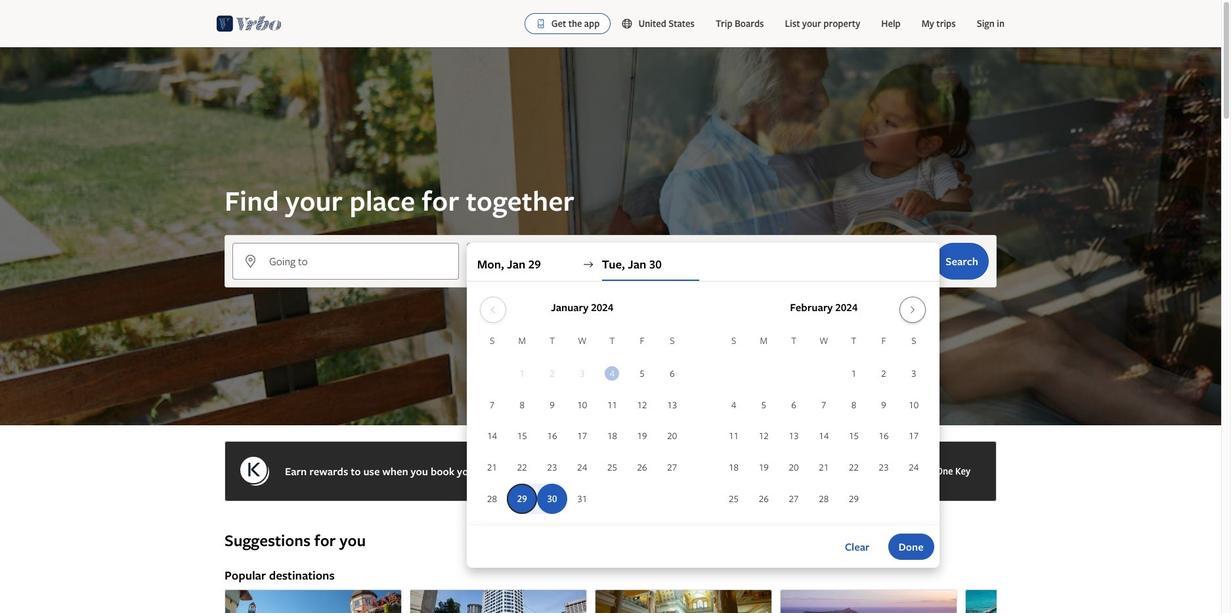 Task type: vqa. For each thing, say whether or not it's contained in the screenshot.
the Go back icon
no



Task type: locate. For each thing, give the bounding box(es) containing it.
small image
[[622, 18, 639, 30]]

application inside wizard region
[[477, 292, 929, 516]]

las vegas featuring interior views image
[[595, 590, 773, 614]]

downtown seattle featuring a skyscraper, a city and street scenes image
[[410, 590, 587, 614]]

vrbo logo image
[[217, 13, 282, 34]]

february 2024 element
[[719, 334, 929, 516]]

main content
[[0, 47, 1222, 614]]

leavenworth featuring a small town or village and street scenes image
[[225, 590, 402, 614]]

download the app button image
[[536, 18, 546, 29]]

application
[[477, 292, 929, 516]]

next month image
[[905, 305, 921, 315]]

cancun which includes a sandy beach, landscape views and general coastal views image
[[966, 590, 1143, 614]]



Task type: describe. For each thing, give the bounding box(es) containing it.
makiki - lower punchbowl - tantalus showing landscape views, a sunset and a city image
[[780, 590, 958, 614]]

directional image
[[583, 259, 594, 271]]

previous month image
[[486, 305, 501, 315]]

recently viewed region
[[217, 510, 1005, 531]]

january 2024 element
[[477, 334, 688, 516]]

wizard region
[[0, 47, 1222, 568]]



